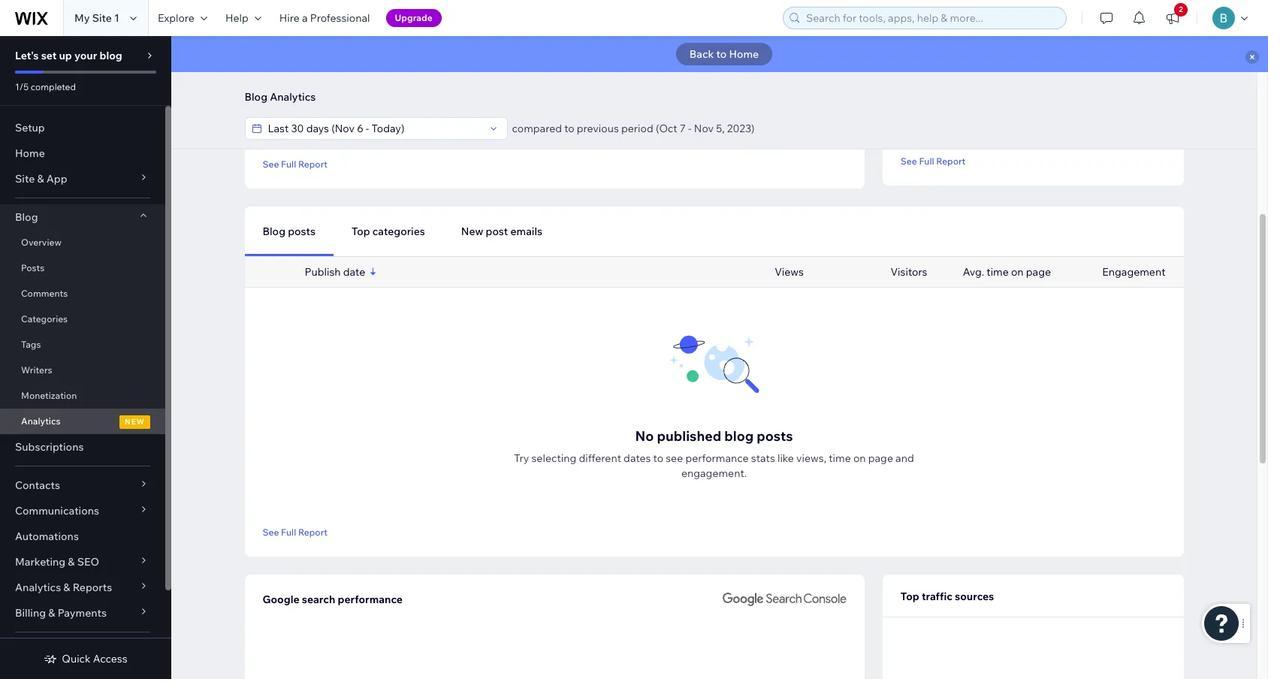 Task type: describe. For each thing, give the bounding box(es) containing it.
payments
[[58, 606, 107, 620]]

analytics & reports button
[[0, 575, 165, 600]]

communications button
[[0, 498, 165, 524]]

back to home
[[689, 47, 759, 61]]

hire
[[279, 11, 300, 25]]

-
[[688, 122, 692, 135]]

comments
[[21, 288, 68, 299]]

stats
[[751, 451, 775, 465]]

analytics for analytics
[[21, 415, 60, 427]]

billing & payments
[[15, 606, 107, 620]]

and
[[896, 451, 914, 465]]

1/5
[[15, 81, 29, 92]]

app
[[46, 172, 67, 186]]

setup
[[15, 121, 45, 134]]

site inside dropdown button
[[15, 172, 35, 186]]

0 vertical spatial time
[[987, 265, 1009, 279]]

my
[[74, 11, 90, 25]]

views
[[775, 265, 804, 279]]

new post emails
[[461, 225, 542, 238]]

to for compared
[[564, 122, 574, 135]]

2 button
[[1156, 0, 1189, 36]]

traffic
[[922, 590, 952, 603]]

blog analytics button
[[237, 86, 323, 108]]

sidebar element
[[0, 36, 171, 679]]

blog button
[[0, 204, 165, 230]]

try
[[514, 451, 529, 465]]

time inside no published blog posts try selecting different dates to see performance stats like views, time on page and engagement.
[[829, 451, 851, 465]]

0 vertical spatial on
[[1011, 265, 1024, 279]]

(oct
[[656, 122, 677, 135]]

new post emails button
[[443, 207, 561, 256]]

back
[[689, 47, 714, 61]]

new
[[461, 225, 483, 238]]

2
[[1179, 5, 1183, 14]]

communications
[[15, 504, 99, 518]]

subscriptions link
[[0, 434, 165, 460]]

blog posts
[[263, 225, 315, 238]]

compared to previous period (oct 7 - nov 5, 2023)
[[512, 122, 755, 135]]

selecting
[[531, 451, 576, 465]]

writers link
[[0, 358, 165, 383]]

a
[[302, 11, 308, 25]]

2023)
[[727, 122, 755, 135]]

blog posts button
[[245, 207, 333, 256]]

period
[[621, 122, 653, 135]]

categories link
[[0, 307, 165, 332]]

back to home alert
[[171, 36, 1268, 72]]

google
[[263, 593, 299, 606]]

marketing & seo button
[[0, 549, 165, 575]]

blog analytics
[[245, 90, 316, 104]]

publish date
[[305, 265, 365, 279]]

tags
[[21, 339, 41, 350]]

home inside sidebar element
[[15, 146, 45, 160]]

categories
[[21, 313, 68, 325]]

avg.
[[963, 265, 984, 279]]

upgrade
[[395, 12, 433, 23]]

blog for blog analytics
[[245, 90, 267, 104]]

0 vertical spatial page
[[1026, 265, 1051, 279]]

marketing
[[15, 555, 65, 569]]

home inside "button"
[[729, 47, 759, 61]]

setup link
[[0, 115, 165, 140]]

google search performance
[[263, 593, 403, 606]]

quick access button
[[44, 652, 127, 666]]

views,
[[796, 451, 826, 465]]

Search for tools, apps, help & more... field
[[802, 8, 1061, 29]]

top categories
[[352, 225, 425, 238]]

published
[[657, 427, 721, 445]]

blog inside no published blog posts try selecting different dates to see performance stats like views, time on page and engagement.
[[724, 427, 754, 445]]

comments link
[[0, 281, 165, 307]]

on inside no published blog posts try selecting different dates to see performance stats like views, time on page and engagement.
[[853, 451, 866, 465]]

posts
[[21, 262, 44, 273]]

site & app
[[15, 172, 67, 186]]

no
[[635, 427, 654, 445]]

new
[[125, 417, 145, 427]]

contacts button
[[0, 473, 165, 498]]

like
[[777, 451, 794, 465]]

& for analytics
[[63, 581, 70, 594]]

up
[[59, 49, 72, 62]]

blog inside sidebar element
[[99, 49, 122, 62]]

analytics for analytics & reports
[[15, 581, 61, 594]]

different
[[579, 451, 621, 465]]

engagement
[[1102, 265, 1166, 279]]

top categories button
[[333, 207, 443, 256]]

marketing & seo
[[15, 555, 99, 569]]

overview
[[21, 237, 61, 248]]

previous
[[577, 122, 619, 135]]

monetization
[[21, 390, 77, 401]]

visitors
[[890, 265, 927, 279]]

1 vertical spatial performance
[[338, 593, 403, 606]]

upgrade button
[[386, 9, 442, 27]]

top traffic sources
[[901, 590, 994, 603]]



Task type: vqa. For each thing, say whether or not it's contained in the screenshot.
bottommost their
no



Task type: locate. For each thing, give the bounding box(es) containing it.
& left reports
[[63, 581, 70, 594]]

top inside button
[[352, 225, 370, 238]]

site
[[92, 11, 112, 25], [15, 172, 35, 186]]

1 horizontal spatial time
[[987, 265, 1009, 279]]

analytics inside popup button
[[15, 581, 61, 594]]

explore
[[158, 11, 194, 25]]

2 horizontal spatial to
[[716, 47, 727, 61]]

blog for blog
[[15, 210, 38, 224]]

to inside no published blog posts try selecting different dates to see performance stats like views, time on page and engagement.
[[653, 451, 663, 465]]

page left and
[[868, 451, 893, 465]]

on right avg.
[[1011, 265, 1024, 279]]

access
[[93, 652, 127, 666]]

& inside popup button
[[63, 581, 70, 594]]

let's
[[15, 49, 39, 62]]

search
[[302, 593, 335, 606]]

top
[[352, 225, 370, 238], [901, 590, 919, 603]]

posts up like
[[757, 427, 793, 445]]

see full report button
[[901, 154, 966, 168], [263, 157, 328, 171], [263, 525, 328, 539]]

billing & payments button
[[0, 600, 165, 626]]

time
[[987, 265, 1009, 279], [829, 451, 851, 465]]

1 horizontal spatial home
[[729, 47, 759, 61]]

performance inside no published blog posts try selecting different dates to see performance stats like views, time on page and engagement.
[[685, 451, 749, 465]]

home link
[[0, 140, 165, 166]]

1 vertical spatial to
[[564, 122, 574, 135]]

& for marketing
[[68, 555, 75, 569]]

time right avg.
[[987, 265, 1009, 279]]

home down setup
[[15, 146, 45, 160]]

quick access
[[62, 652, 127, 666]]

categories
[[372, 225, 425, 238]]

to left see
[[653, 451, 663, 465]]

see
[[666, 451, 683, 465]]

page right avg.
[[1026, 265, 1051, 279]]

analytics inside button
[[270, 90, 316, 104]]

0 horizontal spatial top
[[352, 225, 370, 238]]

page
[[1026, 265, 1051, 279], [868, 451, 893, 465]]

& left app
[[37, 172, 44, 186]]

time right views,
[[829, 451, 851, 465]]

5,
[[716, 122, 725, 135]]

your
[[74, 49, 97, 62]]

1/5 completed
[[15, 81, 76, 92]]

&
[[37, 172, 44, 186], [68, 555, 75, 569], [63, 581, 70, 594], [48, 606, 55, 620]]

0 vertical spatial analytics
[[270, 90, 316, 104]]

1 horizontal spatial page
[[1026, 265, 1051, 279]]

0 horizontal spatial page
[[868, 451, 893, 465]]

blog up stats
[[724, 427, 754, 445]]

0 horizontal spatial to
[[564, 122, 574, 135]]

& left seo
[[68, 555, 75, 569]]

see full report
[[901, 155, 966, 166], [263, 158, 328, 169], [263, 526, 328, 538]]

blog inside the 'blog posts' button
[[263, 225, 285, 238]]

professional
[[310, 11, 370, 25]]

1 horizontal spatial top
[[901, 590, 919, 603]]

posts up publish
[[288, 225, 315, 238]]

1 vertical spatial posts
[[757, 427, 793, 445]]

on left and
[[853, 451, 866, 465]]

page inside no published blog posts try selecting different dates to see performance stats like views, time on page and engagement.
[[868, 451, 893, 465]]

top left categories
[[352, 225, 370, 238]]

back to home button
[[676, 43, 772, 65]]

1 horizontal spatial blog
[[724, 427, 754, 445]]

home right back
[[729, 47, 759, 61]]

0 vertical spatial site
[[92, 11, 112, 25]]

completed
[[31, 81, 76, 92]]

nov
[[694, 122, 714, 135]]

top for top categories
[[352, 225, 370, 238]]

top for top traffic sources
[[901, 590, 919, 603]]

site left 1
[[92, 11, 112, 25]]

automations link
[[0, 524, 165, 549]]

to right back
[[716, 47, 727, 61]]

0 vertical spatial top
[[352, 225, 370, 238]]

overview link
[[0, 230, 165, 255]]

0 horizontal spatial site
[[15, 172, 35, 186]]

dates
[[624, 451, 651, 465]]

None field
[[263, 118, 484, 139]]

1 vertical spatial blog
[[724, 427, 754, 445]]

1 vertical spatial analytics
[[21, 415, 60, 427]]

my site 1
[[74, 11, 119, 25]]

date
[[343, 265, 365, 279]]

no published blog posts try selecting different dates to see performance stats like views, time on page and engagement.
[[514, 427, 914, 480]]

to left previous
[[564, 122, 574, 135]]

& for billing
[[48, 606, 55, 620]]

report
[[936, 155, 966, 166], [298, 158, 328, 169], [298, 526, 328, 538]]

& inside dropdown button
[[37, 172, 44, 186]]

help button
[[216, 0, 270, 36]]

blog inside blog analytics button
[[245, 90, 267, 104]]

0 horizontal spatial home
[[15, 146, 45, 160]]

site left app
[[15, 172, 35, 186]]

site & app button
[[0, 166, 165, 192]]

hire a professional link
[[270, 0, 379, 36]]

to for back
[[716, 47, 727, 61]]

performance
[[685, 451, 749, 465], [338, 593, 403, 606]]

0 vertical spatial to
[[716, 47, 727, 61]]

0 horizontal spatial blog
[[99, 49, 122, 62]]

writers
[[21, 364, 52, 376]]

performance right search
[[338, 593, 403, 606]]

posts
[[288, 225, 315, 238], [757, 427, 793, 445]]

performance up engagement.
[[685, 451, 749, 465]]

reports
[[73, 581, 112, 594]]

1 horizontal spatial performance
[[685, 451, 749, 465]]

1 vertical spatial blog
[[15, 210, 38, 224]]

blog
[[99, 49, 122, 62], [724, 427, 754, 445]]

0 vertical spatial posts
[[288, 225, 315, 238]]

posts inside button
[[288, 225, 315, 238]]

automations
[[15, 530, 79, 543]]

set
[[41, 49, 57, 62]]

sources
[[955, 590, 994, 603]]

0 vertical spatial blog
[[99, 49, 122, 62]]

0 vertical spatial performance
[[685, 451, 749, 465]]

subscriptions
[[15, 440, 84, 454]]

publish
[[305, 265, 341, 279]]

1 vertical spatial home
[[15, 146, 45, 160]]

hire a professional
[[279, 11, 370, 25]]

blog right your
[[99, 49, 122, 62]]

blog inside blog dropdown button
[[15, 210, 38, 224]]

1
[[114, 11, 119, 25]]

compared
[[512, 122, 562, 135]]

& right billing
[[48, 606, 55, 620]]

7
[[680, 122, 686, 135]]

full
[[919, 155, 934, 166], [281, 158, 296, 169], [281, 526, 296, 538]]

0 vertical spatial home
[[729, 47, 759, 61]]

billing
[[15, 606, 46, 620]]

& for site
[[37, 172, 44, 186]]

1 vertical spatial time
[[829, 451, 851, 465]]

2 vertical spatial to
[[653, 451, 663, 465]]

1 horizontal spatial on
[[1011, 265, 1024, 279]]

blog for blog posts
[[263, 225, 285, 238]]

posts inside no published blog posts try selecting different dates to see performance stats like views, time on page and engagement.
[[757, 427, 793, 445]]

1 horizontal spatial posts
[[757, 427, 793, 445]]

1 vertical spatial site
[[15, 172, 35, 186]]

1 vertical spatial page
[[868, 451, 893, 465]]

top left the traffic
[[901, 590, 919, 603]]

monetization link
[[0, 383, 165, 409]]

quick
[[62, 652, 91, 666]]

help
[[225, 11, 248, 25]]

0 horizontal spatial performance
[[338, 593, 403, 606]]

0 horizontal spatial on
[[853, 451, 866, 465]]

avg. time on page
[[963, 265, 1051, 279]]

1 vertical spatial top
[[901, 590, 919, 603]]

0 vertical spatial blog
[[245, 90, 267, 104]]

see
[[901, 155, 917, 166], [263, 158, 279, 169], [263, 526, 279, 538]]

1 horizontal spatial site
[[92, 11, 112, 25]]

blog
[[245, 90, 267, 104], [15, 210, 38, 224], [263, 225, 285, 238]]

home
[[729, 47, 759, 61], [15, 146, 45, 160]]

1 horizontal spatial to
[[653, 451, 663, 465]]

to inside "button"
[[716, 47, 727, 61]]

1 vertical spatial on
[[853, 451, 866, 465]]

2 vertical spatial analytics
[[15, 581, 61, 594]]

0 horizontal spatial time
[[829, 451, 851, 465]]

2 vertical spatial blog
[[263, 225, 285, 238]]

0 horizontal spatial posts
[[288, 225, 315, 238]]



